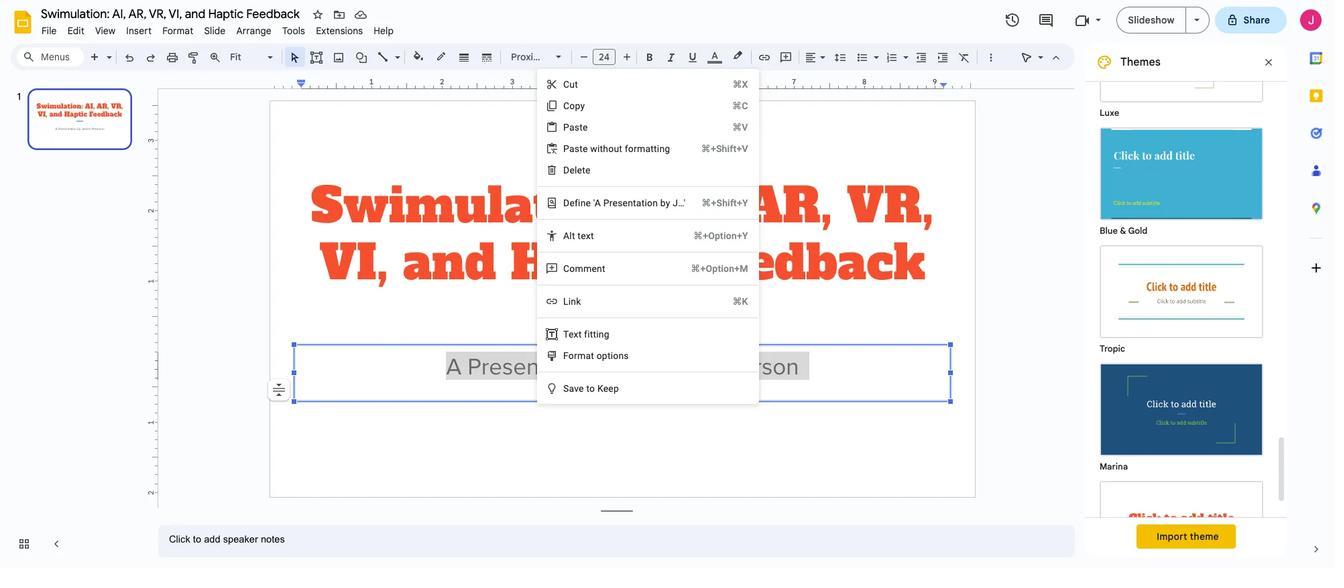 Task type: describe. For each thing, give the bounding box(es) containing it.
extensions
[[316, 25, 363, 37]]

link
[[563, 296, 581, 307]]

menu bar banner
[[0, 0, 1335, 569]]

view menu item
[[90, 23, 121, 39]]

cut
[[563, 79, 578, 90]]

text color image
[[708, 48, 722, 64]]

border dash option
[[479, 48, 495, 66]]

arrange menu item
[[231, 23, 277, 39]]

share button
[[1215, 7, 1287, 34]]

presentation options image
[[1194, 19, 1199, 21]]

⌘+shift+v
[[701, 144, 748, 154]]

⌘+option+y element
[[677, 229, 748, 243]]

themes
[[1121, 56, 1161, 69]]

⌘k element
[[717, 295, 748, 308]]

comment
[[563, 264, 605, 274]]

themes application
[[0, 0, 1335, 569]]

Menus field
[[17, 48, 84, 66]]

line & paragraph spacing image
[[833, 48, 848, 66]]

keep
[[597, 384, 619, 394]]

save to keep
[[563, 384, 619, 394]]

new slide with layout image
[[103, 48, 112, 53]]

fitting
[[584, 329, 610, 340]]

edit menu item
[[62, 23, 90, 39]]

⌘+shift+y
[[702, 198, 748, 209]]

view
[[95, 25, 116, 37]]

edit
[[67, 25, 84, 37]]

themes section
[[1086, 3, 1287, 569]]

delete
[[563, 165, 591, 176]]

tools
[[282, 25, 305, 37]]

to
[[586, 384, 595, 394]]

Marina radio
[[1093, 357, 1270, 475]]

⌘k
[[733, 296, 748, 307]]

⌘+shift+y element
[[686, 196, 748, 210]]

main toolbar
[[83, 0, 1001, 520]]

menu inside themes application
[[537, 69, 759, 569]]

Zoom field
[[226, 48, 279, 67]]

format options
[[563, 351, 629, 361]]

import theme button
[[1137, 525, 1236, 549]]

alt
[[563, 231, 575, 241]]

tropic
[[1100, 343, 1125, 355]]

⌘v element
[[716, 121, 748, 134]]

insert
[[126, 25, 152, 37]]

slideshow
[[1128, 14, 1175, 26]]

blue
[[1100, 225, 1118, 237]]

⌘x element
[[717, 78, 748, 91]]

slide menu item
[[199, 23, 231, 39]]

gold
[[1128, 225, 1148, 237]]

proxima
[[511, 51, 547, 63]]

slide
[[204, 25, 226, 37]]

formatting
[[625, 144, 670, 154]]

⌘x
[[733, 79, 748, 90]]

presentation
[[603, 198, 658, 209]]

without
[[590, 144, 622, 154]]

font list. proxima nova selected. option
[[511, 48, 572, 66]]

shrink text on overflow image
[[270, 381, 288, 400]]

file
[[42, 25, 57, 37]]

theme
[[1190, 531, 1219, 543]]

arrange
[[236, 25, 272, 37]]

navigation inside themes application
[[0, 76, 148, 569]]

format for format options
[[563, 351, 594, 361]]

⌘c
[[732, 101, 748, 111]]



Task type: locate. For each thing, give the bounding box(es) containing it.
format menu item
[[157, 23, 199, 39]]

extensions menu item
[[311, 23, 368, 39]]

text
[[578, 231, 594, 241]]

2 paste from the top
[[563, 144, 588, 154]]

menu bar inside menu bar "banner"
[[36, 17, 399, 40]]

Star checkbox
[[308, 5, 327, 24]]

paste
[[563, 122, 588, 133], [563, 144, 588, 154]]

paste up delete
[[563, 144, 588, 154]]

Blue & Gold radio
[[1093, 121, 1270, 239]]

border weight option
[[456, 48, 472, 66]]

⌘v
[[732, 122, 748, 133]]

paste down the copy
[[563, 122, 588, 133]]

copy
[[563, 101, 585, 111]]

'a
[[593, 198, 601, 209]]

import
[[1157, 531, 1188, 543]]

tools menu item
[[277, 23, 311, 39]]

import theme
[[1157, 531, 1219, 543]]

shape image
[[354, 48, 369, 66]]

⌘+option+m
[[691, 264, 748, 274]]

menu bar containing file
[[36, 17, 399, 40]]

format inside format menu item
[[162, 25, 193, 37]]

share
[[1244, 14, 1270, 26]]

1 vertical spatial paste
[[563, 144, 588, 154]]

paste for paste without formatting
[[563, 144, 588, 154]]

format for format
[[162, 25, 193, 37]]

mode and view toolbar
[[1016, 44, 1067, 70]]

Gameday radio
[[1093, 475, 1270, 569]]

1 horizontal spatial format
[[563, 351, 594, 361]]

Zoom text field
[[228, 48, 266, 66]]

option
[[268, 380, 290, 401]]

marina
[[1100, 461, 1128, 473]]

by
[[660, 198, 670, 209]]

insert menu item
[[121, 23, 157, 39]]

format inside menu
[[563, 351, 594, 361]]

options
[[597, 351, 629, 361]]

0 vertical spatial format
[[162, 25, 193, 37]]

menu bar
[[36, 17, 399, 40]]

menu
[[537, 69, 759, 569]]

right margin image
[[940, 78, 975, 89]]

define
[[563, 198, 591, 209]]

1 paste from the top
[[563, 122, 588, 133]]

help menu item
[[368, 23, 399, 39]]

help
[[374, 25, 394, 37]]

0 horizontal spatial format
[[162, 25, 193, 37]]

navigation
[[0, 76, 148, 569]]

left margin image
[[271, 78, 305, 89]]

alt text
[[563, 231, 594, 241]]

Font size field
[[593, 49, 621, 68]]

format down text
[[563, 351, 594, 361]]

format down 'rename' text box
[[162, 25, 193, 37]]

insert image image
[[331, 48, 346, 66]]

⌘+option+m element
[[675, 262, 748, 276]]

1 vertical spatial format
[[563, 351, 594, 361]]

Rename text field
[[36, 5, 307, 21]]

⌘c element
[[716, 99, 748, 113]]

⌘+shift+v element
[[685, 142, 748, 156]]

&
[[1120, 225, 1126, 237]]

paste without formatting
[[563, 144, 670, 154]]

file menu item
[[36, 23, 62, 39]]

save
[[563, 384, 584, 394]]

tab list
[[1298, 40, 1335, 531]]

j…'
[[673, 198, 686, 209]]

proxima nova
[[511, 51, 572, 63]]

Luxe radio
[[1093, 3, 1270, 121]]

Font size text field
[[594, 49, 615, 65]]

Tropic radio
[[1093, 239, 1270, 357]]

highlight color image
[[730, 48, 745, 64]]

define 'a presentation by j…'
[[563, 198, 686, 209]]

slideshow button
[[1117, 7, 1186, 34]]

border color: transparent image
[[434, 48, 449, 65]]

fill color: transparent image
[[411, 48, 426, 65]]

luxe
[[1100, 107, 1119, 119]]

gameday image
[[1101, 483, 1262, 569]]

0 vertical spatial paste
[[563, 122, 588, 133]]

menu containing cut
[[537, 69, 759, 569]]

format
[[162, 25, 193, 37], [563, 351, 594, 361]]

paste for paste
[[563, 122, 588, 133]]

text
[[563, 329, 582, 340]]

nova
[[549, 51, 572, 63]]

text fitting
[[563, 329, 610, 340]]

blue & gold
[[1100, 225, 1148, 237]]

tab list inside menu bar "banner"
[[1298, 40, 1335, 531]]

⌘+option+y
[[693, 231, 748, 241]]



Task type: vqa. For each thing, say whether or not it's contained in the screenshot.


